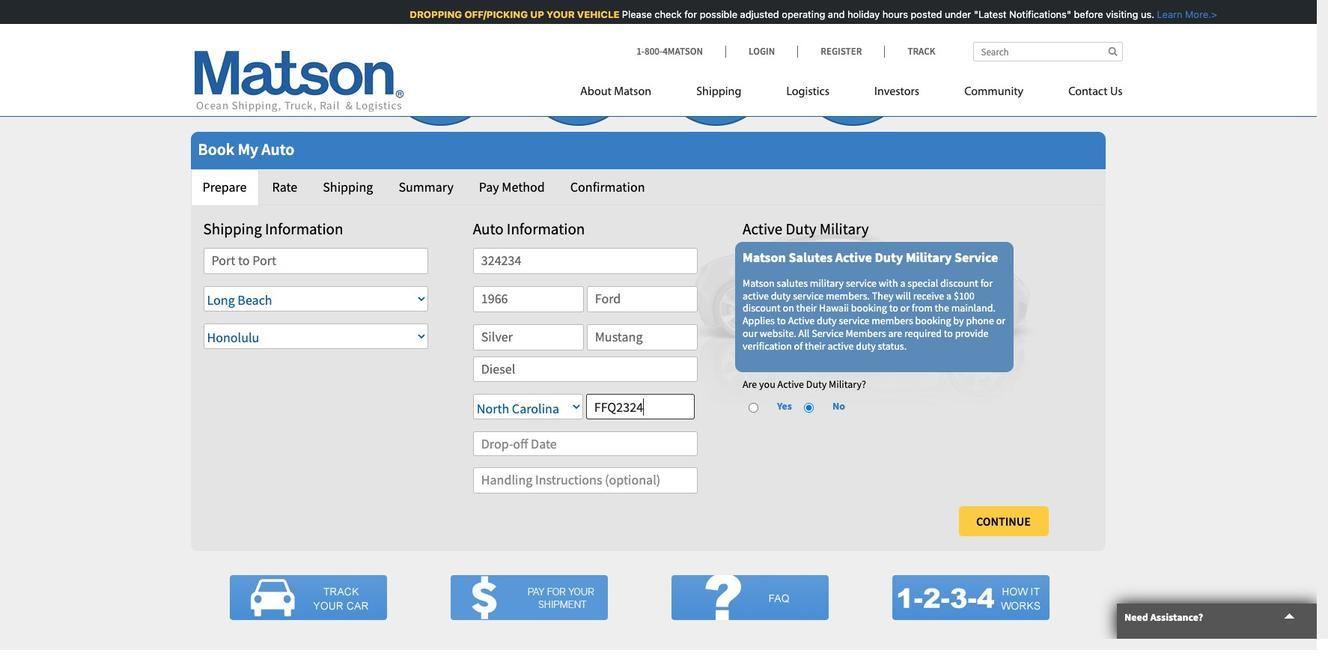 Task type: describe. For each thing, give the bounding box(es) containing it.
preparation
[[550, 86, 607, 99]]

prepare link
[[191, 169, 259, 205]]

2 horizontal spatial to
[[944, 326, 953, 340]]

notifications"
[[1008, 8, 1070, 20]]

login link
[[726, 45, 798, 58]]

investors link
[[852, 79, 942, 109]]

applies
[[743, 314, 775, 327]]

track
[[908, 45, 936, 58]]

with
[[879, 276, 899, 290]]

track link
[[885, 45, 936, 58]]

us.
[[1140, 8, 1153, 20]]

visiting
[[1105, 8, 1137, 20]]

1 track vehicle image from the left
[[230, 575, 387, 620]]

community
[[965, 86, 1024, 98]]

verification
[[743, 339, 792, 353]]

about
[[581, 86, 612, 98]]

1-800-4matson link
[[637, 45, 726, 58]]

1-
[[637, 45, 645, 58]]

4matson
[[663, 45, 703, 58]]

posted
[[909, 8, 941, 20]]

about matson link
[[581, 79, 674, 109]]

more.>
[[1184, 8, 1216, 20]]

our
[[743, 326, 758, 340]]

pay                                                 method
[[479, 178, 545, 195]]

they
[[872, 289, 894, 302]]

1 horizontal spatial to
[[890, 301, 899, 315]]

0 vertical spatial military
[[820, 218, 869, 239]]

1-800-4matson
[[637, 45, 703, 58]]

Yes radio
[[749, 403, 759, 412]]

service up all
[[793, 289, 824, 302]]

logistics link
[[764, 79, 852, 109]]

Make text field
[[587, 286, 698, 312]]

active inside 'matson salutes military service with a special discount for active duty service members.  they will receive a $100 discount on their hawaii booking to or from the mainland. applies to active duty service members booking by phone or our website. all service members are required to provide verification of their active duty status.'
[[789, 314, 815, 327]]

website.
[[760, 326, 797, 340]]

off/picking
[[463, 8, 526, 20]]

Handling Instructions (optional) text field
[[473, 468, 698, 494]]

logistics
[[787, 86, 830, 98]]

matson salutes military service with a special discount for active duty service members.  they will receive a $100 discount on their hawaii booking to or from the mainland. applies to active duty service members booking by phone or our website. all service members are required to provide verification of their active duty status.
[[743, 276, 1006, 353]]

service down matson salutes active duty military service
[[846, 276, 877, 290]]

need
[[1125, 611, 1149, 624]]

us
[[1111, 86, 1123, 98]]

adjusted
[[739, 8, 778, 20]]

1 vertical spatial their
[[805, 339, 826, 353]]

register link
[[798, 45, 885, 58]]

top menu navigation
[[581, 79, 1123, 109]]

matson for matson salutes active duty military service
[[743, 249, 786, 266]]

phone
[[967, 314, 995, 327]]

will
[[896, 289, 912, 302]]

salutes
[[777, 276, 808, 290]]

are
[[889, 326, 903, 340]]

Year text field
[[473, 286, 584, 312]]

members
[[872, 314, 914, 327]]

up
[[529, 8, 543, 20]]

check
[[653, 8, 680, 20]]

register
[[821, 45, 862, 58]]

are you active duty military?
[[743, 378, 867, 391]]

0 horizontal spatial auto
[[262, 138, 295, 159]]

confirmation link
[[559, 169, 657, 205]]

under
[[944, 8, 970, 20]]

rate
[[272, 178, 298, 195]]

1 horizontal spatial booking
[[916, 314, 952, 327]]

No radio
[[804, 403, 814, 412]]

learn more.> link
[[1153, 8, 1216, 20]]

required
[[905, 326, 942, 340]]

active up yes on the bottom
[[778, 378, 804, 391]]

information for auto information
[[507, 218, 585, 239]]

military
[[810, 276, 844, 290]]

License text field
[[586, 394, 695, 420]]

hours
[[881, 8, 907, 20]]

1 horizontal spatial auto
[[473, 218, 504, 239]]

summary
[[399, 178, 454, 195]]

shipping inside 'top menu' 'navigation'
[[697, 86, 742, 98]]

your
[[545, 8, 573, 20]]

4
[[845, 25, 862, 70]]

dropping
[[408, 8, 461, 20]]

active duty military
[[743, 218, 869, 239]]

0 horizontal spatial to
[[777, 314, 786, 327]]

0 horizontal spatial a
[[901, 276, 906, 290]]

holiday
[[846, 8, 879, 20]]

assistance?
[[1151, 611, 1204, 624]]

Model text field
[[587, 324, 698, 350]]

1 horizontal spatial service
[[955, 249, 999, 266]]

need assistance?
[[1125, 611, 1204, 624]]

status.
[[878, 339, 907, 353]]

provide
[[956, 326, 989, 340]]

confirmation
[[571, 178, 645, 195]]

1 vertical spatial shipping link
[[311, 169, 385, 205]]

active up salutes
[[743, 218, 783, 239]]

book
[[198, 138, 235, 159]]

shipping for the bottom the shipping link
[[323, 178, 373, 195]]

community link
[[942, 79, 1046, 109]]

pay
[[479, 178, 499, 195]]



Task type: locate. For each thing, give the bounding box(es) containing it.
0 vertical spatial shipping link
[[674, 79, 764, 109]]

0 horizontal spatial discount
[[743, 301, 781, 315]]

active down hawaii
[[828, 339, 854, 353]]

booking up members
[[852, 301, 888, 315]]

the
[[935, 301, 950, 315]]

no
[[833, 399, 846, 413]]

their right on
[[797, 301, 817, 315]]

duty up with
[[875, 249, 904, 266]]

from
[[912, 301, 933, 315]]

None search field
[[973, 42, 1123, 61]]

0 vertical spatial their
[[797, 301, 817, 315]]

for right $100
[[981, 276, 993, 290]]

duty
[[786, 218, 817, 239], [875, 249, 904, 266], [807, 378, 827, 391]]

1 vertical spatial shipping
[[323, 178, 373, 195]]

booking left the by
[[916, 314, 952, 327]]

members
[[846, 326, 887, 340]]

pay                                                 method link
[[467, 169, 557, 205]]

auto down pay on the top left
[[473, 218, 504, 239]]

information down method
[[507, 218, 585, 239]]

military
[[820, 218, 869, 239], [906, 249, 952, 266]]

to up are
[[890, 301, 899, 315]]

0 vertical spatial auto
[[262, 138, 295, 159]]

0 horizontal spatial booking
[[852, 301, 888, 315]]

method
[[502, 178, 545, 195]]

a left $100
[[947, 289, 952, 302]]

1 vertical spatial military
[[906, 249, 952, 266]]

for right check
[[683, 8, 696, 20]]

blue matson logo with ocean, shipping, truck, rail and logistics written beneath it. image
[[194, 51, 404, 112]]

contact us
[[1069, 86, 1123, 98]]

matson up salutes
[[743, 249, 786, 266]]

contact
[[1069, 86, 1108, 98]]

$100
[[954, 289, 975, 302]]

shipping link down 4matson on the top of the page
[[674, 79, 764, 109]]

0 horizontal spatial shipping
[[203, 218, 262, 239]]

1 horizontal spatial duty
[[817, 314, 837, 327]]

1 vertical spatial auto
[[473, 218, 504, 239]]

please
[[621, 8, 651, 20]]

0 vertical spatial duty
[[786, 218, 817, 239]]

0 horizontal spatial for
[[683, 8, 696, 20]]

or right phone
[[997, 314, 1006, 327]]

matson right about
[[614, 86, 652, 98]]

discount
[[941, 276, 979, 290], [743, 301, 781, 315]]

auto information
[[473, 218, 585, 239]]

auto
[[262, 138, 295, 159], [473, 218, 504, 239]]

military up special
[[906, 249, 952, 266]]

2 vertical spatial duty
[[856, 339, 876, 353]]

matson
[[614, 86, 652, 98], [743, 249, 786, 266], [743, 276, 775, 290]]

booking
[[852, 301, 888, 315], [916, 314, 952, 327]]

duty up salutes
[[786, 218, 817, 239]]

2 vertical spatial matson
[[743, 276, 775, 290]]

1 horizontal spatial track vehicle image
[[451, 575, 608, 620]]

0 horizontal spatial track vehicle image
[[230, 575, 387, 620]]

my
[[238, 138, 258, 159]]

Search search field
[[973, 42, 1123, 61]]

0 horizontal spatial active
[[743, 289, 769, 302]]

0 horizontal spatial information
[[265, 218, 343, 239]]

2 information from the left
[[507, 218, 585, 239]]

1 horizontal spatial shipping link
[[674, 79, 764, 109]]

active
[[743, 289, 769, 302], [828, 339, 854, 353]]

matson inside 'matson salutes military service with a special discount for active duty service members.  they will receive a $100 discount on their hawaii booking to or from the mainland. applies to active duty service members booking by phone or our website. all service members are required to provide verification of their active duty status.'
[[743, 276, 775, 290]]

shipping down 4matson on the top of the page
[[697, 86, 742, 98]]

on
[[783, 301, 795, 315]]

matson left salutes
[[743, 276, 775, 290]]

1 information from the left
[[265, 218, 343, 239]]

learn
[[1156, 8, 1181, 20]]

Drop-off Date text field
[[473, 432, 698, 456]]

1 horizontal spatial for
[[981, 276, 993, 290]]

0 horizontal spatial service
[[812, 326, 844, 340]]

1 horizontal spatial shipping
[[323, 178, 373, 195]]

1 vertical spatial active
[[828, 339, 854, 353]]

duty right all
[[817, 314, 837, 327]]

duty for are you active duty military?
[[807, 378, 827, 391]]

shipping link
[[674, 79, 764, 109], [311, 169, 385, 205]]

are
[[743, 378, 757, 391]]

mainland.
[[952, 301, 996, 315]]

before
[[1073, 8, 1102, 20]]

1 vertical spatial duty
[[817, 314, 837, 327]]

0 vertical spatial for
[[683, 8, 696, 20]]

all
[[799, 326, 810, 340]]

a
[[901, 276, 906, 290], [947, 289, 952, 302]]

dropping off/picking up your vehicle please check for possible adjusted operating and holiday hours posted under "latest notifications" before visiting us. learn more.>
[[408, 8, 1216, 20]]

for
[[683, 8, 696, 20], [981, 276, 993, 290]]

discount left on
[[743, 301, 781, 315]]

login
[[749, 45, 775, 58]]

summary link
[[387, 169, 466, 205]]

0 vertical spatial shipping
[[697, 86, 742, 98]]

by
[[954, 314, 964, 327]]

1 vertical spatial for
[[981, 276, 993, 290]]

active up applies
[[743, 289, 769, 302]]

rate link
[[260, 169, 310, 205]]

1 horizontal spatial a
[[947, 289, 952, 302]]

1 horizontal spatial military
[[906, 249, 952, 266]]

contact us link
[[1046, 79, 1123, 109]]

information down rate link
[[265, 218, 343, 239]]

matson salutes active duty military service
[[743, 249, 999, 266]]

1 horizontal spatial or
[[997, 314, 1006, 327]]

military up matson salutes active duty military service
[[820, 218, 869, 239]]

shipping information
[[203, 218, 343, 239]]

vehicle
[[576, 8, 618, 20]]

information
[[265, 218, 343, 239], [507, 218, 585, 239]]

search image
[[1109, 46, 1118, 56]]

service
[[846, 276, 877, 290], [793, 289, 824, 302], [839, 314, 870, 327]]

salutes
[[789, 249, 833, 266]]

service
[[955, 249, 999, 266], [812, 326, 844, 340]]

matson for matson salutes military service with a special discount for active duty service members.  they will receive a $100 discount on their hawaii booking to or from the mainland. applies to active duty service members booking by phone or our website. all service members are required to provide verification of their active duty status.
[[743, 276, 775, 290]]

prepare
[[203, 178, 247, 195]]

for inside 'matson salutes military service with a special discount for active duty service members.  they will receive a $100 discount on their hawaii booking to or from the mainland. applies to active duty service members booking by phone or our website. all service members are required to provide verification of their active duty status.'
[[981, 276, 993, 290]]

2 vertical spatial shipping
[[203, 218, 262, 239]]

information for shipping information
[[265, 218, 343, 239]]

2 horizontal spatial shipping
[[697, 86, 742, 98]]

1 vertical spatial duty
[[875, 249, 904, 266]]

0 vertical spatial service
[[955, 249, 999, 266]]

Fuel Type text field
[[473, 356, 698, 382]]

shipping for shipping information
[[203, 218, 262, 239]]

2 track vehicle image from the left
[[451, 575, 608, 620]]

0 horizontal spatial duty
[[771, 289, 791, 302]]

None text field
[[203, 248, 428, 274]]

to left the by
[[944, 326, 953, 340]]

yes
[[777, 399, 793, 413]]

1 vertical spatial matson
[[743, 249, 786, 266]]

None submit
[[959, 506, 1049, 536]]

duty up no option
[[807, 378, 827, 391]]

book my auto
[[198, 138, 295, 159]]

special
[[908, 276, 939, 290]]

operating
[[780, 8, 824, 20]]

"latest
[[973, 8, 1005, 20]]

a right with
[[901, 276, 906, 290]]

0 vertical spatial active
[[743, 289, 769, 302]]

and
[[827, 8, 843, 20]]

2 vertical spatial duty
[[807, 378, 827, 391]]

1 horizontal spatial active
[[828, 339, 854, 353]]

1 horizontal spatial discount
[[941, 276, 979, 290]]

of
[[794, 339, 803, 353]]

military?
[[829, 378, 867, 391]]

or left the from
[[901, 301, 910, 315]]

duty for matson salutes active duty military service
[[875, 249, 904, 266]]

shipping link right rate link
[[311, 169, 385, 205]]

service down the members.
[[839, 314, 870, 327]]

discount up mainland.
[[941, 276, 979, 290]]

to
[[890, 301, 899, 315], [777, 314, 786, 327], [944, 326, 953, 340]]

about matson
[[581, 86, 652, 98]]

800-
[[645, 45, 663, 58]]

service up $100
[[955, 249, 999, 266]]

receive
[[914, 289, 945, 302]]

1 vertical spatial service
[[812, 326, 844, 340]]

to right applies
[[777, 314, 786, 327]]

shipping down prepare link
[[203, 218, 262, 239]]

auto right my
[[262, 138, 295, 159]]

track vehicle image
[[230, 575, 387, 620], [451, 575, 608, 620]]

their right of
[[805, 339, 826, 353]]

0 horizontal spatial shipping link
[[311, 169, 385, 205]]

0 horizontal spatial or
[[901, 301, 910, 315]]

investors
[[875, 86, 920, 98]]

matson inside 'top menu' 'navigation'
[[614, 86, 652, 98]]

shipping right rate
[[323, 178, 373, 195]]

0 vertical spatial duty
[[771, 289, 791, 302]]

delivery
[[697, 86, 736, 99]]

service inside 'matson salutes military service with a special discount for active duty service members.  they will receive a $100 discount on their hawaii booking to or from the mainland. applies to active duty service members booking by phone or our website. all service members are required to provide verification of their active duty status.'
[[812, 326, 844, 340]]

active up 'military'
[[836, 249, 872, 266]]

duty up applies
[[771, 289, 791, 302]]

duty left "status."
[[856, 339, 876, 353]]

1 horizontal spatial information
[[507, 218, 585, 239]]

2 horizontal spatial duty
[[856, 339, 876, 353]]

active up of
[[789, 314, 815, 327]]

active
[[743, 218, 783, 239], [836, 249, 872, 266], [789, 314, 815, 327], [778, 378, 804, 391]]

you
[[760, 378, 776, 391]]

0 vertical spatial matson
[[614, 86, 652, 98]]

their
[[797, 301, 817, 315], [805, 339, 826, 353]]

hawaii
[[819, 301, 849, 315]]

VIN text field
[[473, 248, 698, 274]]

possible
[[698, 8, 736, 20]]

or
[[901, 301, 910, 315], [997, 314, 1006, 327]]

0 vertical spatial discount
[[941, 276, 979, 290]]

Color text field
[[473, 324, 584, 350]]

service right all
[[812, 326, 844, 340]]

0 horizontal spatial military
[[820, 218, 869, 239]]

1 vertical spatial discount
[[743, 301, 781, 315]]



Task type: vqa. For each thing, say whether or not it's contained in the screenshot.
1-
yes



